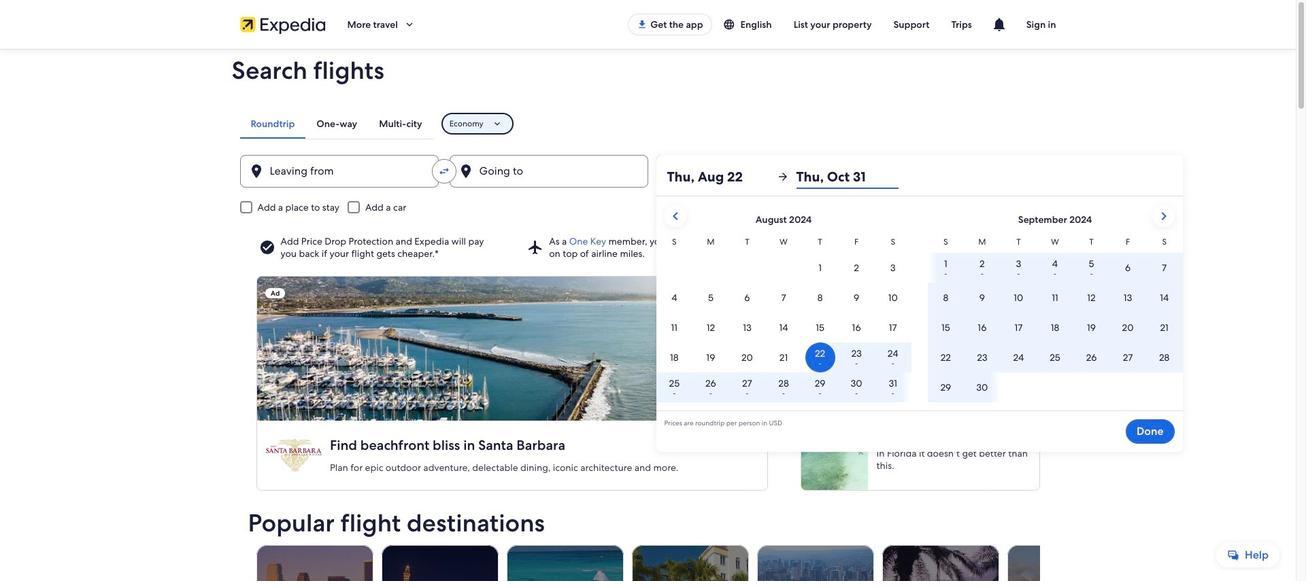 Task type: vqa. For each thing, say whether or not it's contained in the screenshot.
Honolulu Flights image
yes



Task type: locate. For each thing, give the bounding box(es) containing it.
miami flights image
[[632, 546, 749, 582]]

download the app button image
[[637, 19, 648, 30]]

swap origin and destination values image
[[438, 165, 450, 178]]

communication center icon image
[[991, 16, 1007, 33]]

orlando flights image
[[882, 546, 999, 582]]

honolulu flights image
[[757, 546, 874, 582]]

las vegas flights image
[[381, 546, 498, 582]]

main content
[[0, 49, 1296, 582]]

new york flights image
[[1007, 546, 1124, 582]]

small image
[[723, 18, 741, 31]]

tab list
[[240, 109, 433, 139]]

los angeles flights image
[[256, 546, 373, 582]]

previous month image
[[667, 208, 683, 225]]



Task type: describe. For each thing, give the bounding box(es) containing it.
popular flight destinations region
[[240, 510, 1124, 582]]

expedia logo image
[[240, 15, 326, 34]]

cancun flights image
[[506, 546, 623, 582]]

next month image
[[1156, 208, 1172, 225]]

more travel image
[[403, 18, 416, 31]]



